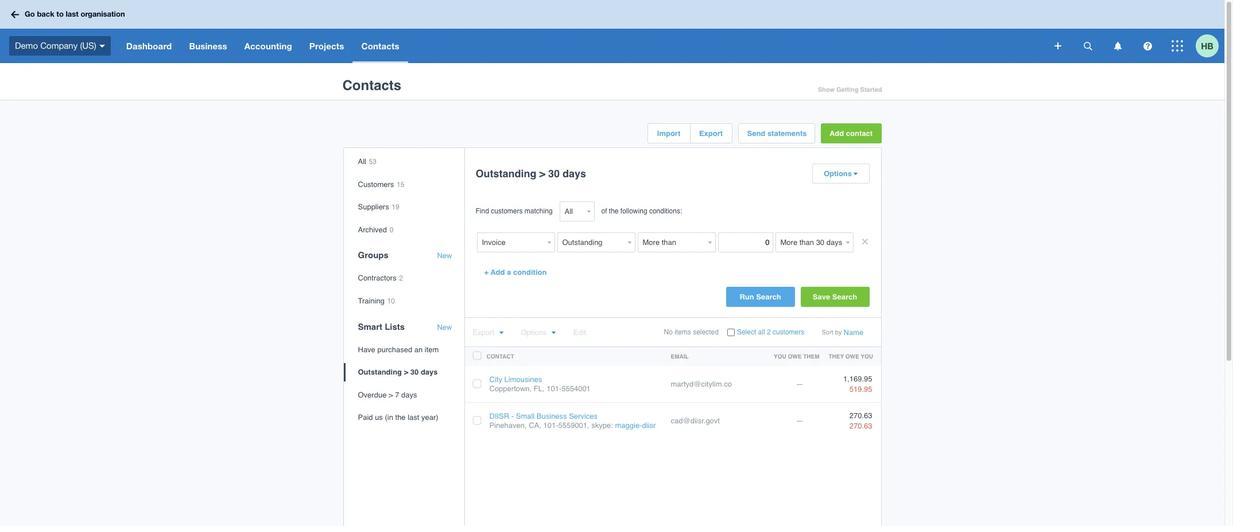 Task type: describe. For each thing, give the bounding box(es) containing it.
select all 2 customers
[[737, 328, 805, 336]]

show
[[818, 86, 835, 94]]

1,169.95 519.95
[[843, 375, 872, 394]]

you owe them
[[774, 353, 820, 360]]

of the following conditions:
[[601, 207, 682, 215]]

contractors
[[358, 274, 397, 283]]

dashboard
[[126, 41, 172, 51]]

el image for export
[[499, 331, 504, 335]]

find
[[476, 207, 489, 215]]

fl,
[[534, 384, 545, 393]]

demo company (us)
[[15, 41, 96, 50]]

0 vertical spatial customers
[[491, 207, 523, 215]]

cad@diisr.govt
[[671, 417, 720, 425]]

them
[[803, 353, 820, 360]]

services
[[569, 412, 598, 421]]

+
[[484, 268, 489, 277]]

0 horizontal spatial outstanding
[[358, 368, 402, 377]]

matching
[[525, 207, 553, 215]]

contractors 2
[[358, 274, 403, 283]]

city limousines link
[[489, 375, 542, 384]]

1 vertical spatial outstanding > 30 days
[[358, 368, 438, 377]]

customers
[[358, 180, 394, 189]]

svg image inside go back to last organisation link
[[11, 11, 19, 18]]

an
[[414, 345, 423, 354]]

to
[[56, 9, 64, 19]]

items
[[675, 328, 691, 336]]

options for email
[[521, 328, 547, 337]]

of
[[601, 207, 607, 215]]

show getting started link
[[818, 83, 882, 97]]

diisr
[[642, 421, 656, 430]]

save search button
[[801, 287, 870, 307]]

all
[[358, 157, 366, 166]]

1,169.95
[[843, 375, 872, 383]]

519.95
[[850, 385, 872, 394]]

maggie-diisr link
[[615, 421, 656, 430]]

edit button
[[573, 328, 586, 337]]

diisr
[[489, 412, 509, 421]]

a
[[507, 268, 511, 277]]

paid
[[358, 414, 373, 422]]

new link for smart lists
[[437, 323, 452, 332]]

1 vertical spatial the
[[395, 414, 406, 422]]

martyd@citylim.co
[[671, 380, 732, 389]]

paid us (in the last year)
[[358, 414, 438, 422]]

add inside the + add a condition button
[[491, 268, 505, 277]]

all
[[758, 328, 765, 336]]

2 vertical spatial days
[[401, 391, 417, 399]]

owe for you
[[788, 353, 802, 360]]

options for of the following conditions:
[[824, 169, 852, 178]]

dashboard link
[[118, 29, 181, 63]]

send
[[747, 129, 765, 138]]

1 horizontal spatial outstanding > 30 days
[[476, 168, 586, 180]]

1 vertical spatial export button
[[473, 328, 504, 337]]

following
[[621, 207, 647, 215]]

All text field
[[559, 202, 584, 222]]

customers 15
[[358, 180, 404, 189]]

selected
[[693, 328, 719, 336]]

projects button
[[301, 29, 353, 63]]

save search
[[813, 293, 857, 301]]

banner containing hb
[[0, 0, 1225, 63]]

groups
[[358, 251, 389, 260]]

+ add a condition button
[[476, 262, 555, 282]]

diisr - small business services pinehaven, ca, 101-5559001, skype: maggie-diisr
[[489, 412, 656, 430]]

email
[[671, 353, 689, 360]]

maggie-
[[615, 421, 642, 430]]

2 you from the left
[[861, 353, 873, 360]]

overdue > 7 days
[[358, 391, 417, 399]]

owe for they
[[846, 353, 859, 360]]

have
[[358, 345, 375, 354]]

+ add a condition
[[484, 268, 547, 277]]

they
[[829, 353, 844, 360]]

5554001
[[562, 384, 591, 393]]

small
[[516, 412, 535, 421]]

go back to last organisation link
[[7, 4, 132, 25]]

they owe you
[[829, 353, 873, 360]]

contacts inside popup button
[[361, 41, 399, 51]]

have purchased an item
[[358, 345, 439, 354]]

accounting button
[[236, 29, 301, 63]]

name
[[844, 328, 864, 337]]

all 53
[[358, 157, 377, 166]]

save
[[813, 293, 830, 301]]

— for 1,169.95
[[796, 380, 804, 389]]

(us)
[[80, 41, 96, 50]]

conditions:
[[649, 207, 682, 215]]

company
[[40, 41, 78, 50]]

pinehaven,
[[489, 421, 527, 430]]

no
[[664, 328, 673, 336]]

limousines
[[504, 375, 542, 384]]

101- inside city limousines coppertown, fl, 101-5554001
[[547, 384, 562, 393]]

0 vertical spatial the
[[609, 207, 619, 215]]

add inside add contact button
[[830, 129, 844, 138]]

diisr - small business services link
[[489, 412, 598, 421]]

0 horizontal spatial >
[[389, 391, 393, 399]]

overdue
[[358, 391, 387, 399]]

1 horizontal spatial >
[[404, 368, 408, 377]]

demo company (us) button
[[0, 29, 118, 63]]



Task type: locate. For each thing, give the bounding box(es) containing it.
0 vertical spatial contacts
[[361, 41, 399, 51]]

0 horizontal spatial search
[[756, 293, 781, 301]]

svg image
[[11, 11, 19, 18], [1172, 40, 1183, 52], [1114, 42, 1122, 50]]

export up contact
[[473, 328, 494, 337]]

0 vertical spatial new
[[437, 252, 452, 260]]

19
[[392, 203, 399, 211]]

outstanding up 'overdue > 7 days'
[[358, 368, 402, 377]]

outstanding up find customers matching
[[476, 168, 537, 180]]

0 vertical spatial outstanding > 30 days
[[476, 168, 586, 180]]

find customers matching
[[476, 207, 553, 215]]

select
[[737, 328, 756, 336]]

2 inside contractors 2
[[399, 275, 403, 283]]

30 up matching
[[548, 168, 560, 180]]

1 horizontal spatial svg image
[[1114, 42, 1122, 50]]

1 horizontal spatial search
[[832, 293, 857, 301]]

el image
[[853, 172, 858, 176], [499, 331, 504, 335]]

1 vertical spatial options
[[521, 328, 547, 337]]

-
[[511, 412, 514, 421]]

0 vertical spatial business
[[189, 41, 227, 51]]

101- right fl,
[[547, 384, 562, 393]]

business button
[[181, 29, 236, 63]]

0 horizontal spatial owe
[[788, 353, 802, 360]]

lists
[[385, 322, 405, 332]]

us
[[375, 414, 383, 422]]

0 horizontal spatial last
[[66, 9, 79, 19]]

1 horizontal spatial el image
[[853, 172, 858, 176]]

training 10
[[358, 297, 395, 305]]

options button for of the following conditions:
[[813, 164, 869, 183]]

sort by name
[[822, 328, 864, 337]]

—
[[796, 380, 804, 389], [796, 417, 804, 425]]

101- down diisr - small business services link
[[543, 421, 558, 430]]

0 horizontal spatial options
[[521, 328, 547, 337]]

search right run at the right of the page
[[756, 293, 781, 301]]

1 270.63 from the top
[[850, 411, 872, 420]]

started
[[860, 86, 882, 94]]

2 search from the left
[[832, 293, 857, 301]]

1 search from the left
[[756, 293, 781, 301]]

business inside popup button
[[189, 41, 227, 51]]

> left '7'
[[389, 391, 393, 399]]

contacts button
[[353, 29, 408, 63]]

0 vertical spatial 2
[[399, 275, 403, 283]]

export right the import button
[[699, 129, 723, 138]]

suppliers 19
[[358, 203, 399, 211]]

1 horizontal spatial days
[[421, 368, 438, 377]]

0 horizontal spatial add
[[491, 268, 505, 277]]

None checkbox
[[727, 329, 735, 337]]

None text field
[[477, 233, 545, 253], [638, 233, 705, 253], [718, 233, 773, 253], [775, 233, 843, 253], [477, 233, 545, 253], [638, 233, 705, 253], [718, 233, 773, 253], [775, 233, 843, 253]]

options button for email
[[521, 328, 556, 337]]

organisation
[[81, 9, 125, 19]]

1 horizontal spatial last
[[408, 414, 419, 422]]

contacts down the contacts popup button
[[342, 78, 401, 94]]

add
[[830, 129, 844, 138], [491, 268, 505, 277]]

0 horizontal spatial the
[[395, 414, 406, 422]]

navigation
[[118, 29, 1047, 63]]

1 vertical spatial export
[[473, 328, 494, 337]]

> up matching
[[539, 168, 545, 180]]

0 vertical spatial days
[[563, 168, 586, 180]]

new for groups
[[437, 252, 452, 260]]

add contact button
[[821, 123, 882, 144]]

1 horizontal spatial 2
[[767, 328, 771, 336]]

import
[[657, 129, 680, 138]]

search inside button
[[756, 293, 781, 301]]

0 vertical spatial 101-
[[547, 384, 562, 393]]

1 horizontal spatial outstanding
[[476, 168, 537, 180]]

0 horizontal spatial export
[[473, 328, 494, 337]]

options left el image
[[521, 328, 547, 337]]

add left contact on the top right of page
[[830, 129, 844, 138]]

None text field
[[557, 233, 625, 253]]

condition
[[513, 268, 547, 277]]

business inside 'diisr - small business services pinehaven, ca, 101-5559001, skype: maggie-diisr'
[[537, 412, 567, 421]]

101-
[[547, 384, 562, 393], [543, 421, 558, 430]]

1 vertical spatial >
[[404, 368, 408, 377]]

city
[[489, 375, 502, 384]]

1 horizontal spatial you
[[861, 353, 873, 360]]

you down select all 2 customers
[[774, 353, 786, 360]]

1 vertical spatial days
[[421, 368, 438, 377]]

days
[[563, 168, 586, 180], [421, 368, 438, 377], [401, 391, 417, 399]]

sort
[[822, 329, 833, 336]]

name button
[[844, 328, 864, 337]]

1 horizontal spatial options
[[824, 169, 852, 178]]

svg image
[[1084, 42, 1092, 50], [1143, 42, 1152, 50], [1055, 42, 1062, 49], [99, 45, 105, 48]]

0 vertical spatial new link
[[437, 252, 452, 261]]

0
[[390, 226, 394, 234]]

owe right they
[[846, 353, 859, 360]]

export button up contact
[[473, 328, 504, 337]]

2 right contractors
[[399, 275, 403, 283]]

1 horizontal spatial export
[[699, 129, 723, 138]]

search for run search
[[756, 293, 781, 301]]

1 horizontal spatial business
[[537, 412, 567, 421]]

new link for groups
[[437, 252, 452, 261]]

0 vertical spatial last
[[66, 9, 79, 19]]

0 horizontal spatial svg image
[[11, 11, 19, 18]]

0 vertical spatial —
[[796, 380, 804, 389]]

1 vertical spatial new link
[[437, 323, 452, 332]]

import button
[[648, 124, 690, 143]]

send statements
[[747, 129, 807, 138]]

1 horizontal spatial options button
[[813, 164, 869, 183]]

new link
[[437, 252, 452, 261], [437, 323, 452, 332]]

1 vertical spatial new
[[437, 323, 452, 332]]

search right save
[[832, 293, 857, 301]]

year)
[[421, 414, 438, 422]]

options button down add contact
[[813, 164, 869, 183]]

go
[[25, 9, 35, 19]]

1 new from the top
[[437, 252, 452, 260]]

2 new link from the top
[[437, 323, 452, 332]]

days right '7'
[[401, 391, 417, 399]]

1 new link from the top
[[437, 252, 452, 261]]

(in
[[385, 414, 393, 422]]

2 horizontal spatial days
[[563, 168, 586, 180]]

new
[[437, 252, 452, 260], [437, 323, 452, 332]]

the right (in
[[395, 414, 406, 422]]

1 vertical spatial 2
[[767, 328, 771, 336]]

1 vertical spatial outstanding
[[358, 368, 402, 377]]

0 vertical spatial add
[[830, 129, 844, 138]]

export button right the import button
[[690, 124, 732, 143]]

0 horizontal spatial customers
[[491, 207, 523, 215]]

add contact
[[830, 129, 873, 138]]

7
[[395, 391, 399, 399]]

0 horizontal spatial export button
[[473, 328, 504, 337]]

2 new from the top
[[437, 323, 452, 332]]

101- inside 'diisr - small business services pinehaven, ca, 101-5559001, skype: maggie-diisr'
[[543, 421, 558, 430]]

el image for options
[[853, 172, 858, 176]]

skype:
[[592, 421, 613, 430]]

purchased
[[377, 345, 412, 354]]

0 horizontal spatial options button
[[521, 328, 556, 337]]

search
[[756, 293, 781, 301], [832, 293, 857, 301]]

1 vertical spatial —
[[796, 417, 804, 425]]

2 right the all
[[767, 328, 771, 336]]

30
[[548, 168, 560, 180], [410, 368, 419, 377]]

2
[[399, 275, 403, 283], [767, 328, 771, 336]]

new for smart lists
[[437, 323, 452, 332]]

1 vertical spatial el image
[[499, 331, 504, 335]]

0 horizontal spatial business
[[189, 41, 227, 51]]

1 you from the left
[[774, 353, 786, 360]]

2 270.63 from the top
[[850, 422, 872, 431]]

0 vertical spatial >
[[539, 168, 545, 180]]

send statements button
[[739, 124, 814, 143]]

53
[[369, 158, 377, 166]]

suppliers
[[358, 203, 389, 211]]

1 vertical spatial add
[[491, 268, 505, 277]]

1 vertical spatial last
[[408, 414, 419, 422]]

1 horizontal spatial owe
[[846, 353, 859, 360]]

last
[[66, 9, 79, 19], [408, 414, 419, 422]]

0 vertical spatial options button
[[813, 164, 869, 183]]

el image inside options button
[[853, 172, 858, 176]]

2 horizontal spatial svg image
[[1172, 40, 1183, 52]]

0 vertical spatial options
[[824, 169, 852, 178]]

0 horizontal spatial 30
[[410, 368, 419, 377]]

0 vertical spatial 270.63
[[850, 411, 872, 420]]

back
[[37, 9, 54, 19]]

archived 0
[[358, 226, 394, 234]]

el image down contact on the top right of page
[[853, 172, 858, 176]]

last right to
[[66, 9, 79, 19]]

0 horizontal spatial outstanding > 30 days
[[358, 368, 438, 377]]

1 horizontal spatial customers
[[773, 328, 805, 336]]

1 owe from the left
[[788, 353, 802, 360]]

0 vertical spatial el image
[[853, 172, 858, 176]]

outstanding > 30 days down have purchased an item
[[358, 368, 438, 377]]

ca,
[[529, 421, 541, 430]]

0 horizontal spatial days
[[401, 391, 417, 399]]

accounting
[[244, 41, 292, 51]]

the right of
[[609, 207, 619, 215]]

go back to last organisation
[[25, 9, 125, 19]]

days up all text box
[[563, 168, 586, 180]]

hb
[[1201, 40, 1214, 51]]

0 vertical spatial outstanding
[[476, 168, 537, 180]]

hb button
[[1196, 29, 1225, 63]]

options button left edit 'button'
[[521, 328, 556, 337]]

el image
[[551, 331, 556, 335]]

1 vertical spatial contacts
[[342, 78, 401, 94]]

search for save search
[[832, 293, 857, 301]]

banner
[[0, 0, 1225, 63]]

1 horizontal spatial export button
[[690, 124, 732, 143]]

smart
[[358, 322, 382, 332]]

export
[[699, 129, 723, 138], [473, 328, 494, 337]]

>
[[539, 168, 545, 180], [404, 368, 408, 377], [389, 391, 393, 399]]

svg image inside demo company (us) popup button
[[99, 45, 105, 48]]

demo
[[15, 41, 38, 50]]

1 horizontal spatial 30
[[548, 168, 560, 180]]

1 — from the top
[[796, 380, 804, 389]]

0 horizontal spatial you
[[774, 353, 786, 360]]

270.63 270.63
[[850, 411, 872, 431]]

contact
[[846, 129, 873, 138]]

2 vertical spatial >
[[389, 391, 393, 399]]

edit
[[573, 328, 586, 337]]

1 vertical spatial options button
[[521, 328, 556, 337]]

run
[[740, 293, 754, 301]]

2 owe from the left
[[846, 353, 859, 360]]

coppertown,
[[489, 384, 532, 393]]

customers up you owe them
[[773, 328, 805, 336]]

days down the item
[[421, 368, 438, 377]]

5559001,
[[558, 421, 589, 430]]

2 horizontal spatial >
[[539, 168, 545, 180]]

0 vertical spatial 30
[[548, 168, 560, 180]]

1 horizontal spatial the
[[609, 207, 619, 215]]

1 vertical spatial 30
[[410, 368, 419, 377]]

1 vertical spatial 270.63
[[850, 422, 872, 431]]

customers right find
[[491, 207, 523, 215]]

search inside button
[[832, 293, 857, 301]]

0 vertical spatial export
[[699, 129, 723, 138]]

navigation containing dashboard
[[118, 29, 1047, 63]]

last left the year)
[[408, 414, 419, 422]]

contacts right projects at left
[[361, 41, 399, 51]]

projects
[[309, 41, 344, 51]]

1 vertical spatial 101-
[[543, 421, 558, 430]]

by
[[835, 329, 842, 336]]

you up '1,169.95'
[[861, 353, 873, 360]]

city limousines coppertown, fl, 101-5554001
[[489, 375, 591, 393]]

1 vertical spatial customers
[[773, 328, 805, 336]]

0 horizontal spatial 2
[[399, 275, 403, 283]]

270.63
[[850, 411, 872, 420], [850, 422, 872, 431]]

2 — from the top
[[796, 417, 804, 425]]

— for 270.63
[[796, 417, 804, 425]]

0 vertical spatial export button
[[690, 124, 732, 143]]

smart lists
[[358, 322, 405, 332]]

export button
[[690, 124, 732, 143], [473, 328, 504, 337]]

no items selected
[[664, 328, 719, 336]]

1 horizontal spatial add
[[830, 129, 844, 138]]

outstanding > 30 days up matching
[[476, 168, 586, 180]]

outstanding
[[476, 168, 537, 180], [358, 368, 402, 377]]

getting
[[837, 86, 859, 94]]

add right +
[[491, 268, 505, 277]]

30 down an
[[410, 368, 419, 377]]

1 vertical spatial business
[[537, 412, 567, 421]]

0 horizontal spatial el image
[[499, 331, 504, 335]]

options down add contact
[[824, 169, 852, 178]]

el image up contact
[[499, 331, 504, 335]]

> down have purchased an item
[[404, 368, 408, 377]]

owe left them
[[788, 353, 802, 360]]



Task type: vqa. For each thing, say whether or not it's contained in the screenshot.
MATCH.
no



